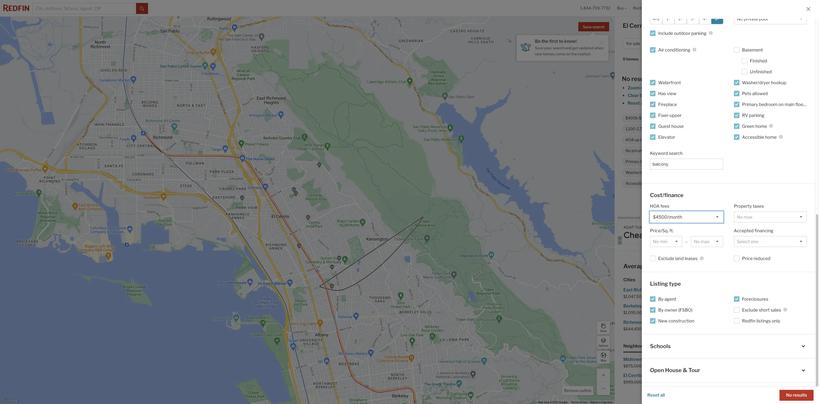 Task type: vqa. For each thing, say whether or not it's contained in the screenshot.
"People are moving to Dallas from"
no



Task type: locate. For each thing, give the bounding box(es) containing it.
open house & tour link
[[650, 367, 807, 374]]

google
[[559, 401, 568, 404]]

remove 5+ parking spots image
[[732, 182, 735, 185]]

0 horizontal spatial of
[[579, 401, 582, 404]]

cerrito inside el cerrito hills homes for sale $999,000
[[628, 373, 643, 378]]

first
[[550, 39, 558, 44]]

homes down allowed
[[756, 101, 770, 106]]

ft. right 'sq.'
[[654, 127, 658, 131]]

rv right remove no private pool image
[[668, 148, 673, 153]]

1 horizontal spatial map
[[648, 93, 657, 98]]

cerrito, up for sale button
[[630, 22, 651, 29]]

0 vertical spatial cerrito,
[[630, 22, 651, 29]]

cerrito,
[[630, 22, 651, 29], [706, 263, 727, 270]]

save down "844-"
[[583, 25, 592, 29]]

listing type
[[650, 281, 681, 287]]

remove coming soon, under contract/pending image
[[744, 127, 747, 131]]

walk
[[650, 391, 664, 398]]

2 horizontal spatial the
[[640, 93, 647, 98]]

el for el cerrito
[[730, 200, 733, 205]]

1 horizontal spatial results
[[793, 393, 807, 398]]

midtown homes for sale $875,000
[[624, 357, 673, 368]]

by for by agent
[[659, 297, 664, 302]]

el inside el cerrito hills homes for sale $999,000
[[624, 373, 628, 378]]

to inside dialog
[[559, 39, 564, 44]]

$875,000
[[624, 364, 642, 368]]

1 vertical spatial hoa
[[650, 204, 660, 209]]

view for have view
[[731, 159, 740, 164]]

0 vertical spatial your
[[544, 46, 552, 50]]

search down remove hoa up to $4,500/month image
[[669, 151, 683, 156]]

to right first
[[559, 39, 564, 44]]

for left the &
[[669, 373, 675, 378]]

save for save your search and get updated when new homes come on the market.
[[535, 46, 544, 50]]

east
[[624, 287, 633, 293]]

1 horizontal spatial hoa
[[650, 204, 660, 209]]

remove exclude 55+ communities image
[[773, 138, 776, 142]]

clear the map boundary button
[[628, 93, 677, 98]]

homes down foreclosures
[[742, 304, 756, 309]]

main left "floor"
[[785, 102, 795, 107]]

1 vertical spatial hookup
[[651, 170, 665, 175]]

the down get on the top right of the page
[[572, 52, 577, 56]]

report left ad
[[804, 217, 813, 220]]

1 vertical spatial $400k-
[[626, 116, 639, 120]]

homes right new
[[543, 52, 555, 56]]

richmond inside the east richmond heights homes for sale $1,047,500
[[634, 287, 655, 293]]

homes right 'hills'
[[654, 373, 668, 378]]

5+ right remove balcony icon
[[700, 181, 704, 186]]

remove 1,100-2,750 sq. ft. image
[[661, 127, 664, 131]]

any
[[653, 16, 660, 21]]

$400k- up air
[[656, 41, 670, 46]]

0 horizontal spatial exclude
[[659, 256, 675, 261]]

near
[[685, 263, 698, 270]]

1 vertical spatial your
[[695, 101, 704, 106]]

the inside save your search and get updated when new homes come on the market.
[[572, 52, 577, 56]]

save for save search
[[583, 25, 592, 29]]

boundary
[[657, 93, 677, 98]]

0 horizontal spatial accessible
[[626, 181, 645, 186]]

map right a
[[601, 401, 607, 404]]

land left remove townhouse, land icon
[[746, 116, 754, 120]]

accessible home left remove accessible home image
[[626, 181, 656, 186]]

search
[[593, 25, 605, 29], [553, 46, 565, 50], [669, 151, 683, 156]]

1 horizontal spatial filters
[[705, 101, 717, 106]]

balcony
[[671, 181, 685, 186]]

0 vertical spatial map
[[601, 359, 606, 362]]

homes inside 'berkeley homes for sale $1,095,000'
[[643, 304, 657, 309]]

to inside zoom out clear the map boundary reset all filters or remove one of your filters below to see more homes
[[731, 101, 735, 106]]

map for map data ©2023 google
[[538, 401, 544, 404]]

your inside zoom out clear the map boundary reset all filters or remove one of your filters below to see more homes
[[695, 101, 704, 106]]

el up for at the right top of the page
[[623, 22, 628, 29]]

el left property
[[730, 200, 733, 205]]

0 vertical spatial no results
[[622, 75, 651, 82]]

0 vertical spatial no
[[622, 75, 630, 82]]

search for save search
[[593, 25, 605, 29]]

for up (fsbo)
[[688, 287, 694, 293]]

1 by from the top
[[659, 297, 664, 302]]

1 vertical spatial land
[[675, 256, 684, 261]]

annex
[[739, 357, 753, 362]]

washer/dryer hookup down unfinished
[[742, 80, 787, 85]]

homes down 'berkeley homes for sale $1,095,000' on the bottom of the page
[[646, 320, 659, 325]]

0 horizontal spatial the
[[542, 39, 549, 44]]

0 horizontal spatial results
[[632, 75, 651, 82]]

exclude
[[724, 138, 738, 142], [659, 256, 675, 261], [742, 307, 758, 313]]

primary down pets
[[742, 102, 758, 107]]

on
[[566, 52, 571, 56], [779, 102, 784, 107], [658, 159, 662, 164]]

your right one
[[695, 101, 704, 106]]

washer/dryer hookup down "primary bedroom on main"
[[626, 170, 665, 175]]

1 vertical spatial save
[[535, 46, 544, 50]]

to right up in the top right of the page
[[640, 138, 644, 142]]

reset down clear
[[628, 101, 640, 106]]

use
[[583, 401, 587, 404]]

0 vertical spatial richmond
[[634, 287, 655, 293]]

2 horizontal spatial on
[[779, 102, 784, 107]]

search inside save your search and get updated when new homes come on the market.
[[553, 46, 565, 50]]

1 horizontal spatial all
[[661, 393, 665, 398]]

1 horizontal spatial reset
[[648, 393, 660, 398]]

1 horizontal spatial no results
[[787, 393, 807, 398]]

0 horizontal spatial primary
[[626, 159, 640, 164]]

richmond homes for sale $644,450
[[624, 320, 675, 331]]

homes up $1,095,000
[[643, 304, 657, 309]]

leases
[[685, 256, 698, 261]]

1 horizontal spatial ca
[[729, 263, 737, 270]]

0 vertical spatial exclude
[[724, 138, 738, 142]]

home
[[756, 124, 767, 129], [765, 135, 777, 140], [646, 181, 656, 186], [649, 263, 665, 270]]

for
[[627, 41, 632, 46]]

2 vertical spatial on
[[658, 159, 662, 164]]

has view
[[659, 91, 677, 96]]

on left "floor"
[[779, 102, 784, 107]]

primary for primary bedroom on main floor
[[742, 102, 758, 107]]

elevator up spots
[[717, 170, 731, 175]]

1 vertical spatial $4.5m
[[639, 116, 651, 120]]

$400k-$4.5m up 'air conditioning'
[[656, 41, 682, 46]]

1 horizontal spatial washer/dryer
[[742, 80, 770, 85]]

by for by owner (fsbo)
[[659, 307, 664, 313]]

1 horizontal spatial on
[[658, 159, 662, 164]]

washer/dryer down "primary bedroom on main"
[[626, 170, 650, 175]]

the inside zoom out clear the map boundary reset all filters or remove one of your filters below to see more homes
[[640, 93, 647, 98]]

bedroom down 'pool'
[[641, 159, 657, 164]]

your down first
[[544, 46, 552, 50]]

0 horizontal spatial map
[[601, 401, 607, 404]]

market insights link
[[751, 18, 784, 30]]

0 horizontal spatial reset
[[628, 101, 640, 106]]

on down keyword at top
[[658, 159, 662, 164]]

ad region
[[618, 220, 816, 245]]

richmond up $1,047,500
[[634, 287, 655, 293]]

filters left below
[[705, 101, 717, 106]]

1 horizontal spatial bedroom
[[759, 102, 778, 107]]

homes inside the east richmond heights homes for sale $1,047,500
[[673, 287, 687, 293]]

rv up the green
[[742, 113, 748, 118]]

accessible home
[[742, 135, 777, 140], [626, 181, 656, 186]]

0 vertical spatial accessible
[[742, 135, 765, 140]]

0 vertical spatial report
[[804, 217, 813, 220]]

2 vertical spatial richmond
[[717, 357, 738, 362]]

the
[[542, 39, 549, 44], [572, 52, 577, 56], [640, 93, 647, 98]]

under
[[698, 127, 709, 131]]

2 horizontal spatial exclude
[[742, 307, 758, 313]]

report left a
[[591, 401, 599, 404]]

by left owner
[[659, 307, 664, 313]]

on for primary bedroom on main
[[658, 159, 662, 164]]

studio+
[[666, 116, 680, 120]]

1 horizontal spatial exclude
[[724, 138, 738, 142]]

1 vertical spatial view
[[731, 159, 740, 164]]

homes
[[543, 52, 555, 56], [627, 57, 639, 61], [756, 101, 770, 106], [673, 287, 687, 293], [643, 304, 657, 309], [742, 304, 756, 309], [646, 320, 659, 325], [747, 320, 761, 325], [643, 357, 657, 362], [753, 357, 767, 362], [654, 373, 668, 378]]

el up $999,000
[[624, 373, 628, 378]]

home down green home
[[765, 135, 777, 140]]

1 vertical spatial rv
[[668, 148, 673, 153]]

coming
[[673, 127, 687, 131]]

0 horizontal spatial cerrito
[[628, 373, 643, 378]]

only
[[772, 318, 781, 324]]

of right one
[[690, 101, 694, 106]]

main down keyword search at the top of the page
[[663, 159, 672, 164]]

map left data
[[538, 401, 544, 404]]

list box
[[734, 13, 807, 24], [650, 212, 723, 223], [734, 212, 807, 223], [650, 236, 682, 247], [691, 236, 723, 247], [734, 236, 807, 247]]

city
[[789, 24, 798, 29]]

remove hoa up to $4,500/month image
[[674, 138, 678, 142]]

the right be
[[542, 39, 549, 44]]

of left use
[[579, 401, 582, 404]]

0 horizontal spatial save
[[535, 46, 544, 50]]

1 vertical spatial bedroom
[[641, 159, 657, 164]]

0 vertical spatial primary
[[742, 102, 758, 107]]

report inside button
[[804, 217, 813, 220]]

1 horizontal spatial of
[[690, 101, 694, 106]]

include outdoor parking
[[659, 31, 707, 36]]

foreclosures
[[742, 297, 769, 302]]

1 vertical spatial by
[[659, 307, 664, 313]]

1 vertical spatial of
[[579, 401, 582, 404]]

5+ inside option
[[715, 16, 720, 21]]

2 vertical spatial search
[[669, 151, 683, 156]]

2 filters from the left
[[705, 101, 717, 106]]

0 horizontal spatial ca
[[653, 22, 661, 29]]

save inside save your search and get updated when new homes come on the market.
[[535, 46, 544, 50]]

contract/pending
[[709, 127, 740, 131]]

1 horizontal spatial your
[[695, 101, 704, 106]]

richmond up $644,450
[[624, 320, 645, 325]]

elevator down remove 1,100-2,750 sq. ft. icon
[[659, 135, 676, 140]]

search for keyword search
[[669, 151, 683, 156]]

2+
[[679, 16, 683, 21]]

accessible left remove accessible home image
[[626, 181, 645, 186]]

data
[[544, 401, 550, 404]]

0 vertical spatial all
[[641, 101, 646, 106]]

terms of use
[[571, 401, 587, 404]]

fixer-upper
[[659, 113, 682, 118]]

accessible down green home
[[742, 135, 765, 140]]

ca up cities heading
[[729, 263, 737, 270]]

washer/dryer hookup
[[742, 80, 787, 85], [626, 170, 665, 175]]

exclude up redfin
[[742, 307, 758, 313]]

hoa left fees
[[650, 204, 660, 209]]

cerrito left taxes
[[734, 200, 749, 205]]

1 vertical spatial to
[[731, 101, 735, 106]]

el cerrito hills homes for sale $999,000
[[624, 373, 684, 384]]

sales
[[771, 307, 781, 313]]

cost/finance
[[650, 192, 684, 198]]

codes
[[672, 344, 685, 349]]

1 vertical spatial no results
[[787, 393, 807, 398]]

1 horizontal spatial cerrito
[[734, 200, 749, 205]]

search down 759-
[[593, 25, 605, 29]]

reset down el cerrito hills homes for sale $999,000
[[648, 393, 660, 398]]

2 horizontal spatial to
[[731, 101, 735, 106]]

accessible home down green home
[[742, 135, 777, 140]]

map left has
[[648, 93, 657, 98]]

your inside save your search and get updated when new homes come on the market.
[[544, 46, 552, 50]]

0 horizontal spatial search
[[553, 46, 565, 50]]

rv parking down remove hoa up to $4,500/month image
[[668, 148, 687, 153]]

1 vertical spatial ca
[[729, 263, 737, 270]]

sale inside button
[[633, 41, 640, 46]]

1 vertical spatial search
[[553, 46, 565, 50]]

for down foreclosures
[[757, 304, 763, 309]]

hoa for hoa fees
[[650, 204, 660, 209]]

cerrito up $999,000
[[628, 373, 643, 378]]

0
[[623, 57, 626, 61]]

0 horizontal spatial $4.5m
[[639, 116, 651, 120]]

for down by agent
[[658, 304, 664, 309]]

$4.5m left 'remove $400k-$4.5m' 'icon'
[[639, 116, 651, 120]]

0 vertical spatial accessible home
[[742, 135, 777, 140]]

2 horizontal spatial search
[[669, 151, 683, 156]]

no results inside "button"
[[787, 393, 807, 398]]

all
[[641, 101, 646, 106], [661, 393, 665, 398]]

sale inside richmond homes for sale $644,450
[[667, 320, 675, 325]]

0 vertical spatial cerrito
[[734, 200, 749, 205]]

house
[[665, 367, 682, 374]]

rv parking up green home
[[742, 113, 765, 118]]

1 vertical spatial cerrito
[[628, 373, 643, 378]]

1 vertical spatial 5+
[[700, 181, 704, 186]]

filters down clear the map boundary button
[[646, 101, 659, 106]]

view right has
[[667, 91, 677, 96]]

1 horizontal spatial hookup
[[771, 80, 787, 85]]

homes right 0
[[627, 57, 639, 61]]

google image
[[1, 397, 19, 404]]

on for primary bedroom on main floor
[[779, 102, 784, 107]]

washer/dryer up pets allowed
[[742, 80, 770, 85]]

house
[[672, 124, 684, 129]]

property taxes
[[734, 204, 764, 209]]

exclude left 55+
[[724, 138, 738, 142]]

richmond inside richmond homes for sale $644,450
[[624, 320, 645, 325]]

view
[[667, 91, 677, 96], [731, 159, 740, 164]]

0 vertical spatial washer/dryer
[[742, 80, 770, 85]]

1 vertical spatial accessible home
[[626, 181, 656, 186]]

new
[[659, 318, 668, 324]]

reset
[[628, 101, 640, 106], [648, 393, 660, 398]]

save inside button
[[583, 25, 592, 29]]

be
[[535, 39, 541, 44]]

for inside 'berkeley homes for sale $1,095,000'
[[658, 304, 664, 309]]

homes up open on the right of the page
[[643, 357, 657, 362]]

0 vertical spatial on
[[566, 52, 571, 56]]

hoa left up in the top right of the page
[[626, 138, 634, 142]]

upper
[[670, 113, 682, 118]]

1 vertical spatial results
[[793, 393, 807, 398]]

0 vertical spatial ft.
[[654, 127, 658, 131]]

by owner (fsbo)
[[659, 307, 693, 313]]

save up new
[[535, 46, 544, 50]]

market
[[751, 24, 766, 29]]

search inside save search button
[[593, 25, 605, 29]]

hookup down unfinished
[[771, 80, 787, 85]]

1+ radio
[[663, 13, 675, 24]]

0 vertical spatial search
[[593, 25, 605, 29]]

1 vertical spatial ft.
[[670, 228, 674, 233]]

ca down any
[[653, 22, 661, 29]]

homes inside save your search and get updated when new homes come on the market.
[[543, 52, 555, 56]]

homes inside 'midtown homes for sale $875,000'
[[643, 357, 657, 362]]

map button
[[597, 350, 611, 364]]

2 by from the top
[[659, 307, 664, 313]]

homes down type
[[673, 287, 687, 293]]

homes inside zoom out clear the map boundary reset all filters or remove one of your filters below to see more homes
[[756, 101, 770, 106]]

berkeley homes for sale $1,095,000
[[624, 304, 673, 315]]

all inside zoom out clear the map boundary reset all filters or remove one of your filters below to see more homes
[[641, 101, 646, 106]]

by left the "agent"
[[659, 297, 664, 302]]

sale inside the east richmond heights homes for sale $1,047,500
[[695, 287, 703, 293]]

to left the see
[[731, 101, 735, 106]]

exclude up prices
[[659, 256, 675, 261]]

0 vertical spatial washer/dryer hookup
[[742, 80, 787, 85]]

reset inside button
[[648, 393, 660, 398]]

map inside button
[[601, 359, 606, 362]]

heights
[[656, 287, 672, 293]]

option group
[[650, 13, 724, 24]]

2 vertical spatial the
[[640, 93, 647, 98]]

save search button
[[579, 22, 609, 31]]

reduced
[[754, 256, 771, 261]]

0 vertical spatial bedroom
[[759, 102, 778, 107]]

1 horizontal spatial primary
[[742, 102, 758, 107]]

bedroom for primary bedroom on main
[[641, 159, 657, 164]]

prices
[[666, 263, 684, 270]]

of
[[690, 101, 694, 106], [579, 401, 582, 404]]

0 horizontal spatial land
[[675, 256, 684, 261]]

for up open on the right of the page
[[658, 357, 664, 362]]

Any radio
[[650, 13, 663, 24]]

parking down remove hoa up to $4,500/month image
[[674, 148, 687, 153]]

insights
[[767, 24, 784, 29]]

option group containing any
[[650, 13, 724, 24]]

2 vertical spatial to
[[640, 138, 644, 142]]

communities
[[746, 138, 770, 142]]

ft. right price/sq.
[[670, 228, 674, 233]]

or
[[660, 101, 664, 106]]

1 vertical spatial all
[[661, 393, 665, 398]]

5+ right 4+ radio
[[715, 16, 720, 21]]

$644,450
[[624, 327, 642, 331]]

0 vertical spatial main
[[785, 102, 795, 107]]

(fsbo)
[[679, 307, 693, 313]]

1 horizontal spatial report
[[804, 217, 813, 220]]

1 vertical spatial reset
[[648, 393, 660, 398]]

report for report a map error
[[591, 401, 599, 404]]

1 horizontal spatial elevator
[[717, 170, 731, 175]]

0 vertical spatial hoa
[[626, 138, 634, 142]]

2+ radio
[[675, 13, 687, 24]]

remove balcony image
[[688, 182, 691, 185]]

0 horizontal spatial main
[[663, 159, 672, 164]]

more
[[745, 101, 755, 106]]

main
[[785, 102, 795, 107], [663, 159, 672, 164]]

the up reset all filters button on the right top of the page
[[640, 93, 647, 98]]

remove accessible home image
[[659, 182, 662, 185]]

1 vertical spatial map
[[601, 401, 607, 404]]

$4.5m up conditioning at the right top
[[670, 41, 682, 46]]

by agent
[[659, 297, 677, 302]]

hoa for hoa up to $4,500/month
[[626, 138, 634, 142]]

hookup up remove accessible home image
[[651, 170, 665, 175]]

type
[[669, 281, 681, 287]]

remove townhouse, land image
[[757, 116, 760, 120]]

for down owner
[[660, 320, 666, 325]]

land up average home prices near el cerrito, ca
[[675, 256, 684, 261]]

report a map error
[[591, 401, 613, 404]]

primary down private
[[626, 159, 640, 164]]



Task type: describe. For each thing, give the bounding box(es) containing it.
for right annex
[[768, 357, 774, 362]]

$1,849,000
[[717, 310, 738, 315]]

home left remove accessible home image
[[646, 181, 656, 186]]

5+ for 5+
[[715, 16, 720, 21]]

see
[[736, 101, 744, 106]]

guide
[[799, 24, 810, 29]]

1 vertical spatial cerrito,
[[706, 263, 727, 270]]

submit search image
[[140, 6, 144, 11]]

0 horizontal spatial no results
[[622, 75, 651, 82]]

have view
[[721, 159, 740, 164]]

unfinished
[[750, 69, 772, 74]]

—
[[685, 239, 689, 244]]

remove outline
[[564, 388, 592, 393]]

report for report ad
[[804, 217, 813, 220]]

exclude for exclude short sales
[[742, 307, 758, 313]]

cerrito for el cerrito hills homes for sale $999,000
[[628, 373, 643, 378]]

•
[[642, 57, 643, 62]]

zip codes
[[664, 344, 685, 349]]

5+ for 5+ parking spots
[[700, 181, 704, 186]]

homes inside richmond homes for sale $644,450
[[646, 320, 659, 325]]

cerrito for el cerrito
[[734, 200, 749, 205]]

1-
[[580, 6, 584, 10]]

exclude for exclude land leases
[[659, 256, 675, 261]]

for inside richmond homes for sale $644,450
[[660, 320, 666, 325]]

cities heading
[[624, 277, 811, 283]]

&
[[683, 367, 688, 374]]

for inside el cerrito hills homes for sale $999,000
[[669, 373, 675, 378]]

el for el cerrito hills homes for sale $999,000
[[624, 373, 628, 378]]

sale inside kensington homes for sale $1,849,000
[[763, 304, 772, 309]]

City, Address, School, Agent, ZIP search field
[[33, 3, 136, 14]]

basement
[[742, 47, 763, 52]]

sale inside 'berkeley homes for sale $1,095,000'
[[665, 304, 673, 309]]

neighborhoods element
[[624, 339, 656, 353]]

include
[[659, 31, 673, 36]]

primary bedroom on main
[[626, 159, 672, 164]]

for sale
[[627, 41, 640, 46]]

listing
[[650, 281, 668, 287]]

0 horizontal spatial hookup
[[651, 170, 665, 175]]

1 vertical spatial accessible
[[626, 181, 645, 186]]

$4,500/month
[[645, 138, 671, 142]]

1 vertical spatial washer/dryer hookup
[[626, 170, 665, 175]]

759-
[[593, 6, 601, 10]]

draw button
[[597, 321, 611, 335]]

4+
[[703, 16, 708, 21]]

55+
[[738, 138, 746, 142]]

listings
[[757, 318, 771, 324]]

1 filters from the left
[[646, 101, 659, 106]]

map for map
[[601, 359, 606, 362]]

sale inside 'midtown homes for sale $875,000'
[[664, 357, 673, 362]]

zip codes element
[[664, 339, 685, 353]]

san francisco homes for sale
[[717, 320, 777, 325]]

exclude land leases
[[659, 256, 698, 261]]

of inside zoom out clear the map boundary reset all filters or remove one of your filters below to see more homes
[[690, 101, 694, 106]]

for inside kensington homes for sale $1,849,000
[[757, 304, 763, 309]]

price reduced
[[742, 256, 771, 261]]

ad
[[813, 217, 816, 220]]

remove $400k-$4.5m image
[[654, 116, 657, 120]]

homes inside kensington homes for sale $1,849,000
[[742, 304, 756, 309]]

green home
[[742, 124, 767, 129]]

bedroom for primary bedroom on main floor
[[759, 102, 778, 107]]

1 horizontal spatial rv parking
[[742, 113, 765, 118]]

parking down sale
[[692, 31, 707, 36]]

agent
[[665, 297, 677, 302]]

homes
[[663, 22, 683, 29]]

1,100-2,750 sq. ft.
[[626, 127, 658, 131]]

guest house
[[659, 124, 684, 129]]

berkeley
[[624, 304, 642, 309]]

main for primary bedroom on main floor
[[785, 102, 795, 107]]

pets allowed
[[742, 91, 768, 96]]

walk score®
[[650, 391, 683, 398]]

homes right annex
[[753, 357, 767, 362]]

have
[[721, 159, 731, 164]]

finished
[[750, 58, 767, 63]]

reset all
[[648, 393, 665, 398]]

hoa fees
[[650, 204, 670, 209]]

conditioning
[[665, 47, 691, 52]]

on inside save your search and get updated when new homes come on the market.
[[566, 52, 571, 56]]

all inside button
[[661, 393, 665, 398]]

$1,047,500
[[624, 294, 644, 299]]

short
[[759, 307, 770, 313]]

land for exclude
[[675, 256, 684, 261]]

updated
[[579, 46, 594, 50]]

4+ radio
[[699, 13, 712, 24]]

homes down exclude short sales
[[747, 320, 761, 325]]

parking up green home
[[749, 113, 765, 118]]

map inside zoom out clear the map boundary reset all filters or remove one of your filters below to see more homes
[[648, 93, 657, 98]]

$400k- inside button
[[656, 41, 670, 46]]

zoom out clear the map boundary reset all filters or remove one of your filters below to see more homes
[[628, 85, 770, 106]]

1 vertical spatial washer/dryer
[[626, 170, 650, 175]]

parking left spots
[[705, 181, 719, 186]]

tour
[[689, 367, 700, 374]]

redfin listings only
[[742, 318, 781, 324]]

1 vertical spatial rv parking
[[668, 148, 687, 153]]

0 vertical spatial the
[[542, 39, 549, 44]]

1 horizontal spatial rv
[[742, 113, 748, 118]]

1 vertical spatial no
[[626, 148, 631, 153]]

new construction
[[659, 318, 695, 324]]

el right near
[[699, 263, 704, 270]]

home down remove townhouse, land icon
[[756, 124, 767, 129]]

sq.
[[648, 127, 653, 131]]

exclude for exclude 55+ communities
[[724, 138, 738, 142]]

el for el cerrito, ca homes for sale
[[623, 22, 628, 29]]

error
[[608, 401, 613, 404]]

neighborhoods
[[624, 344, 656, 349]]

terms
[[571, 401, 579, 404]]

$4.5m inside button
[[670, 41, 682, 46]]

homes inside el cerrito hills homes for sale $999,000
[[654, 373, 668, 378]]

no private pool
[[626, 148, 653, 153]]

primary bedroom on main floor
[[742, 102, 805, 107]]

draw
[[600, 329, 607, 333]]

5+ radio
[[711, 13, 724, 24]]

be the first to know!
[[535, 39, 577, 44]]

reset inside zoom out clear the map boundary reset all filters or remove one of your filters below to see more homes
[[628, 101, 640, 106]]

1 horizontal spatial washer/dryer hookup
[[742, 80, 787, 85]]

keyword search
[[650, 151, 683, 156]]

el cerrito link
[[730, 200, 749, 205]]

0 horizontal spatial cerrito,
[[630, 22, 651, 29]]

taxes
[[753, 204, 764, 209]]

home up 'listing' at the right bottom of page
[[649, 263, 665, 270]]

a
[[599, 401, 601, 404]]

0 vertical spatial elevator
[[659, 135, 676, 140]]

map region
[[0, 0, 664, 404]]

reset all button
[[648, 390, 665, 401]]

be the first to know! dialog
[[517, 32, 609, 61]]

3+
[[691, 16, 696, 21]]

richmond for richmond annex homes for sale
[[717, 357, 738, 362]]

options button
[[597, 336, 611, 349]]

remove no private pool image
[[656, 149, 659, 152]]

1 vertical spatial elevator
[[717, 170, 731, 175]]

report a map error link
[[591, 401, 613, 404]]

and
[[565, 46, 572, 50]]

terms of use link
[[571, 401, 587, 404]]

sale inside el cerrito hills homes for sale $999,000
[[676, 373, 684, 378]]

1 horizontal spatial accessible
[[742, 135, 765, 140]]

no inside "button"
[[787, 393, 792, 398]]

1 vertical spatial $400k-$4.5m
[[626, 116, 651, 120]]

3+ radio
[[687, 13, 699, 24]]

1 horizontal spatial accessible home
[[742, 135, 777, 140]]

richmond for richmond homes for sale $644,450
[[624, 320, 645, 325]]

for inside the east richmond heights homes for sale $1,047,500
[[688, 287, 694, 293]]

accepted financing
[[734, 228, 774, 233]]

homes inside 0 homes •
[[627, 57, 639, 61]]

kensington homes for sale $1,849,000
[[717, 304, 772, 315]]

0 horizontal spatial $400k-
[[626, 116, 639, 120]]

el cerrito, ca homes for sale
[[623, 22, 706, 29]]

for down 3+ on the top of page
[[684, 22, 692, 29]]

land for townhouse,
[[746, 116, 754, 120]]

primary for primary bedroom on main
[[626, 159, 640, 164]]

for inside 'midtown homes for sale $875,000'
[[658, 357, 664, 362]]

results inside "button"
[[793, 393, 807, 398]]

main for primary bedroom on main
[[663, 159, 672, 164]]

0 vertical spatial ca
[[653, 22, 661, 29]]

accepted
[[734, 228, 754, 233]]

$400k-$4.5m inside button
[[656, 41, 682, 46]]

kensington
[[717, 304, 741, 309]]

1 horizontal spatial ft.
[[670, 228, 674, 233]]

below
[[718, 101, 730, 106]]

0 horizontal spatial rv
[[668, 148, 673, 153]]

e.g. office, balcony, modern text field
[[653, 162, 721, 167]]

0 vertical spatial results
[[632, 75, 651, 82]]

1 horizontal spatial to
[[640, 138, 644, 142]]

2,750
[[637, 127, 647, 131]]

0 horizontal spatial accessible home
[[626, 181, 656, 186]]

view for has view
[[667, 91, 677, 96]]

0 horizontal spatial ft.
[[654, 127, 658, 131]]

score®
[[665, 391, 683, 398]]

schools
[[650, 343, 671, 349]]

1,100-
[[626, 127, 637, 131]]

fees
[[661, 204, 670, 209]]

for left only
[[762, 320, 768, 325]]

keyword
[[650, 151, 668, 156]]



